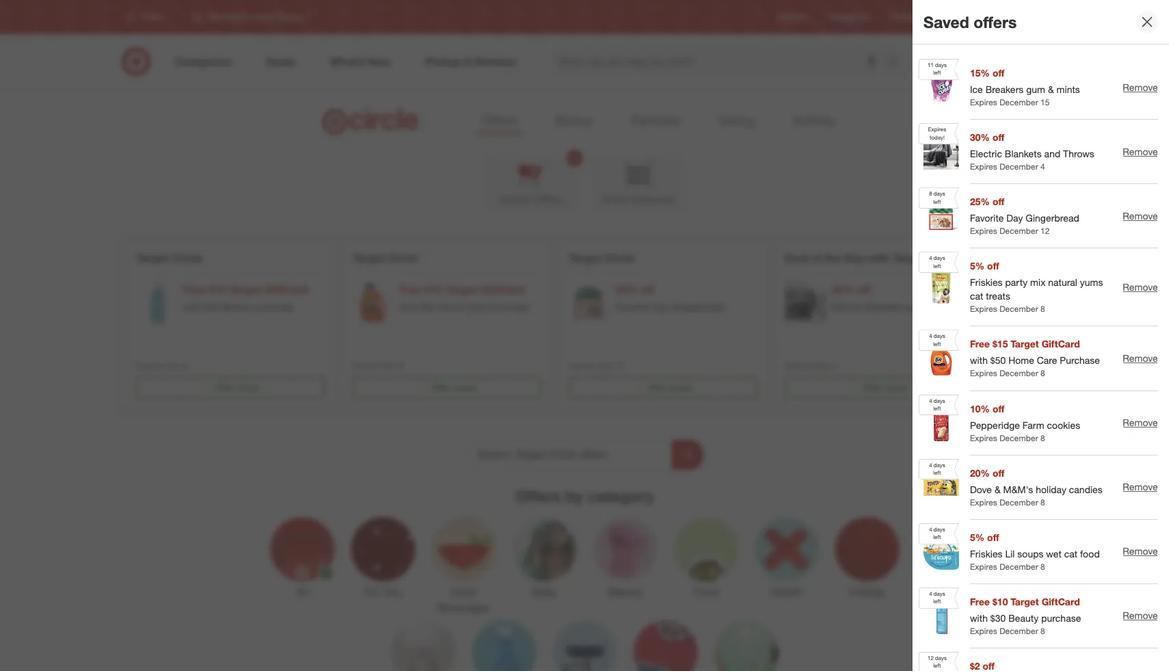 Task type: vqa. For each thing, say whether or not it's contained in the screenshot.


Task type: locate. For each thing, give the bounding box(es) containing it.
1 horizontal spatial saved
[[924, 12, 970, 31]]

13
[[615, 361, 624, 371]]

0 vertical spatial 5%
[[970, 260, 985, 272]]

1 horizontal spatial purchase
[[1060, 355, 1100, 366]]

$30 right free $10 target giftcard  with $30 beauty purchase image
[[203, 301, 218, 313]]

care inside free $15 target giftcard with $50 home care purchase expires december 8
[[1037, 355, 1058, 366]]

0 vertical spatial &
[[1048, 83, 1054, 95]]

free $10 target giftcard with $30 beauty purchase
[[182, 283, 308, 313]]

1 deal of the day with target circle from the left
[[785, 251, 958, 265]]

25% for 25% off favorite day gingerbread
[[615, 283, 638, 296]]

& up 15
[[1048, 83, 1054, 95]]

purchase inside 'free $10 target giftcard with $30 beauty purchase expires december 8'
[[1042, 612, 1082, 624]]

off right 25% off favorite day gingerbread image
[[641, 283, 654, 296]]

1 5% from the top
[[970, 260, 985, 272]]

remove button for favorite day gingerbread
[[1123, 209, 1159, 224]]

deal of the day with target circle up yums
[[1001, 251, 1170, 265]]

4 saved from the left
[[885, 383, 908, 393]]

offers for offers
[[482, 112, 517, 128]]

30% inside 30% off electric blankets and throws expires december 4
[[970, 131, 990, 143]]

dec down free $15 target giftcard  with $50 home care purchase image
[[382, 361, 396, 371]]

friskies up treats
[[970, 277, 1003, 288]]

7 remove from the top
[[1123, 481, 1158, 493]]

off down breakers
[[993, 131, 1005, 143]]

beauty for free $10 target giftcard with $30 beauty purchase expires december 8
[[1009, 612, 1039, 624]]

1 horizontal spatial deal of the day with target circle
[[1001, 251, 1170, 265]]

blankets inside 30% off electric blankets and throws
[[866, 301, 903, 313]]

1 horizontal spatial purchase
[[1042, 612, 1082, 624]]

&
[[1048, 83, 1054, 95], [995, 484, 1001, 495]]

1 vertical spatial food
[[693, 585, 718, 599]]

dec
[[165, 361, 180, 371], [382, 361, 396, 371], [598, 361, 613, 371], [814, 361, 829, 371], [1030, 361, 1045, 371]]

1 vertical spatial electric
[[831, 301, 863, 313]]

0 horizontal spatial care
[[466, 301, 486, 313]]

offer saved for free $10 target giftcard
[[215, 383, 259, 393]]

beauty inside free $10 target giftcard with $30 beauty purchase
[[221, 301, 251, 313]]

25% inside 25% off favorite day gingerbread
[[615, 283, 638, 296]]

purchase inside free $15 target giftcard with $50 home care purchase expires december 8
[[1060, 355, 1100, 366]]

off
[[993, 67, 1005, 79], [993, 131, 1005, 143], [993, 196, 1005, 208], [988, 260, 1000, 272], [641, 283, 654, 296], [857, 283, 871, 296], [993, 403, 1005, 414], [993, 467, 1005, 479], [988, 532, 1000, 543]]

offer saved for 25% off
[[647, 383, 692, 393]]

and inside 30% off electric blankets and throws expires december 4
[[1045, 148, 1061, 160]]

purchase
[[254, 301, 293, 313], [1042, 612, 1082, 624]]

5 december from the top
[[1000, 368, 1039, 379]]

What can we help you find? suggestions appear below search field
[[550, 47, 891, 77]]

throws for 30% off electric blankets and throws
[[924, 301, 956, 313]]

giftcard for free $15 target giftcard with $50 home care purchase
[[481, 283, 524, 296]]

1 vertical spatial $10
[[993, 596, 1008, 608]]

days for ice breakers gum & mints
[[936, 62, 947, 68]]

dec up 10% off pepperidge farm cookies expires december 8
[[1030, 361, 1045, 371]]

8 inside free $15 target giftcard with $50 home care purchase expires december 8
[[1041, 368, 1045, 379]]

off for 25% off favorite day gingerbread
[[641, 283, 654, 296]]

the up mix on the top right
[[1041, 251, 1058, 265]]

2 saved from the left
[[453, 383, 476, 393]]

target
[[946, 12, 969, 22], [136, 251, 168, 265], [352, 251, 385, 265], [568, 251, 601, 265], [892, 251, 925, 265], [1109, 251, 1141, 265], [229, 283, 261, 296], [445, 283, 477, 296], [1011, 338, 1039, 350], [1011, 596, 1039, 608]]

2 december from the top
[[1000, 162, 1039, 172]]

25% right 25% off favorite day gingerbread image
[[615, 283, 638, 296]]

$10 right free $10 target giftcard  with $30 beauty purchase image
[[208, 283, 226, 296]]

25%
[[970, 196, 990, 208], [615, 283, 638, 296]]

3 4 days left from the top
[[929, 397, 946, 412]]

expires dec 9
[[136, 361, 187, 371], [352, 361, 403, 371]]

1 vertical spatial 12
[[928, 655, 934, 662]]

saved inside dialog
[[924, 12, 970, 31]]

0 vertical spatial home
[[437, 301, 463, 313]]

electric right 30% off electric blankets and throws image
[[831, 301, 863, 313]]

saved offers dialog
[[913, 0, 1170, 671]]

giftcard for free $10 target giftcard with $30 beauty purchase expires december 8
[[1042, 596, 1081, 608]]

electric right the expires today! button
[[970, 148, 1003, 160]]

gingerbread inside 25% off favorite day gingerbread
[[671, 301, 724, 313]]

dec for 30% off
[[814, 361, 829, 371]]

$10 for free $10 target giftcard with $30 beauty purchase expires december 8
[[993, 596, 1008, 608]]

0 vertical spatial purchase
[[489, 301, 529, 313]]

4 days left for dove & m&m's holiday candies
[[929, 462, 946, 476]]

offer saved button for 25% off
[[568, 377, 757, 399]]

1 horizontal spatial gingerbread
[[1026, 212, 1080, 224]]

4 remove button from the top
[[1123, 280, 1159, 295]]

care for free $15 target giftcard with $50 home care purchase
[[466, 301, 486, 313]]

off inside the 5% off friskies lil soups wet cat food expires december 8
[[988, 532, 1000, 543]]

8 inside 20% off dove & m&m's holiday candies expires december 8
[[1041, 497, 1045, 508]]

2 expires dec 9 from the left
[[352, 361, 403, 371]]

remove button for pepperidge farm cookies
[[1123, 415, 1159, 431]]

2 vertical spatial offers
[[515, 487, 561, 506]]

4 days left for with $50 home care purchase
[[929, 333, 946, 348]]

0 horizontal spatial 25%
[[615, 283, 638, 296]]

party
[[1006, 277, 1028, 288]]

1 vertical spatial $50
[[991, 355, 1006, 366]]

electric
[[970, 148, 1003, 160], [831, 301, 863, 313]]

3 4 days left button from the top
[[919, 391, 959, 456]]

with
[[867, 251, 889, 265], [1084, 251, 1106, 265], [182, 301, 200, 313], [399, 301, 416, 313], [970, 355, 988, 366], [970, 612, 988, 624]]

1 vertical spatial saved
[[500, 192, 530, 206]]

days inside '8 days left'
[[934, 190, 946, 197]]

home for free $15 target giftcard with $50 home care purchase expires december 8
[[1009, 355, 1035, 366]]

4 days left button for with $30 beauty purchase
[[919, 584, 959, 649]]

1 horizontal spatial 9
[[399, 361, 403, 371]]

1 horizontal spatial home
[[1009, 355, 1035, 366]]

1 expires dec 9 from the left
[[136, 361, 187, 371]]

for
[[365, 585, 380, 599]]

offers
[[482, 112, 517, 128], [533, 192, 563, 206], [515, 487, 561, 506]]

1 vertical spatial purchase
[[1042, 612, 1082, 624]]

december inside free $15 target giftcard with $50 home care purchase expires december 8
[[1000, 368, 1039, 379]]

$15
[[424, 283, 442, 296], [993, 338, 1008, 350]]

6 remove button from the top
[[1123, 415, 1159, 431]]

2 4 days left from the top
[[929, 333, 946, 348]]

favorite right 8 days left button
[[970, 212, 1004, 224]]

1 4 days left button from the top
[[919, 249, 959, 327]]

1 vertical spatial gingerbread
[[671, 301, 724, 313]]

free for free $15 target giftcard with $50 home care purchase expires december 8
[[970, 338, 990, 350]]

care inside free $15 target giftcard with $50 home care purchase
[[466, 301, 486, 313]]

3 offer from the left
[[647, 383, 667, 393]]

0 horizontal spatial throws
[[924, 301, 956, 313]]

1 vertical spatial beauty
[[1009, 612, 1039, 624]]

day inside 25% off favorite day gingerbread expires december 12
[[1007, 212, 1023, 224]]

friskies inside the 5% off friskies lil soups wet cat food expires december 8
[[970, 548, 1003, 560]]

1 friskies from the top
[[970, 277, 1003, 288]]

1 december from the top
[[1000, 97, 1039, 107]]

$15 inside free $15 target giftcard with $50 home care purchase
[[424, 283, 442, 296]]

target circle for 25% off
[[568, 251, 634, 265]]

2 remove from the top
[[1123, 146, 1158, 157]]

4
[[1041, 162, 1045, 172], [929, 255, 933, 262], [929, 333, 933, 340], [929, 397, 933, 404], [929, 462, 933, 469], [929, 526, 933, 533], [929, 591, 933, 597]]

4 days left button for friskies party mix natural yums cat treats
[[919, 249, 959, 327]]

6 december from the top
[[1000, 433, 1039, 443]]

0 vertical spatial beauty
[[221, 301, 251, 313]]

1 horizontal spatial deal
[[1001, 251, 1024, 265]]

and inside 30% off electric blankets and throws
[[905, 301, 922, 313]]

left for with $50 home care purchase
[[934, 341, 941, 348]]

2 dec from the left
[[382, 361, 396, 371]]

left for favorite day gingerbread
[[934, 198, 941, 205]]

free $10 target giftcard  with $30 beauty purchase image
[[136, 282, 177, 323]]

gingerbread for 25% off favorite day gingerbread expires december 12
[[1026, 212, 1080, 224]]

dec down 30% off electric blankets and throws image
[[814, 361, 829, 371]]

$30 inside 'free $10 target giftcard with $30 beauty purchase expires december 8'
[[991, 612, 1006, 624]]

4 offer from the left
[[864, 383, 883, 393]]

7 december from the top
[[1000, 497, 1039, 508]]

2 expires dec 5 from the left
[[1001, 361, 1052, 371]]

favorite right 25% off favorite day gingerbread image
[[615, 301, 649, 313]]

0 vertical spatial food
[[1081, 548, 1100, 560]]

blankets
[[1005, 148, 1042, 160], [866, 301, 903, 313]]

stores
[[1032, 12, 1056, 22]]

expires dec 9 down free $15 target giftcard  with $50 home care purchase image
[[352, 361, 403, 371]]

for you
[[365, 585, 401, 599]]

8 left from the top
[[934, 598, 941, 605]]

1 horizontal spatial throws
[[1064, 148, 1095, 160]]

25% right '8 days left'
[[970, 196, 990, 208]]

target circle up 25% off favorite day gingerbread image
[[568, 251, 634, 265]]

3 offer saved from the left
[[647, 383, 692, 393]]

purchase
[[489, 301, 529, 313], [1060, 355, 1100, 366]]

1 remove from the top
[[1123, 81, 1158, 93]]

off inside 30% off electric blankets and throws expires december 4
[[993, 131, 1005, 143]]

expires dec 9 for free $10 target giftcard
[[136, 361, 187, 371]]

4 days left button for friskies lil soups wet cat food
[[919, 520, 959, 584]]

3 remove button from the top
[[1123, 209, 1159, 224]]

candies
[[1070, 484, 1103, 495]]

0 vertical spatial 12
[[1041, 226, 1050, 236]]

home inside free $15 target giftcard with $50 home care purchase
[[437, 301, 463, 313]]

remove for pepperidge farm cookies
[[1123, 417, 1158, 428]]

30% right 30% off electric blankets and throws image
[[831, 283, 854, 296]]

8
[[929, 190, 933, 197], [1041, 304, 1045, 314], [1041, 368, 1045, 379], [1041, 433, 1045, 443], [1041, 497, 1045, 508], [1041, 562, 1045, 572], [1041, 626, 1045, 636]]

expires dec 5 up 10% off pepperidge farm cookies expires december 8
[[1001, 361, 1052, 371]]

with inside free $10 target giftcard with $30 beauty purchase
[[182, 301, 200, 313]]

0 horizontal spatial of
[[811, 251, 822, 265]]

1 vertical spatial purchase
[[1060, 355, 1100, 366]]

0 vertical spatial gingerbread
[[1026, 212, 1080, 224]]

friskies for treats
[[970, 277, 1003, 288]]

target circle up free $10 target giftcard  with $30 beauty purchase image
[[136, 251, 202, 265]]

giftcard inside 'free $10 target giftcard with $30 beauty purchase expires december 8'
[[1042, 596, 1081, 608]]

expires inside 20% off dove & m&m's holiday candies expires december 8
[[970, 497, 998, 508]]

left inside the 11 days left
[[934, 69, 941, 76]]

show barcode button
[[590, 153, 686, 213]]

expires inside 15% off ice breakers gum & mints expires december 15
[[970, 97, 998, 107]]

purchase inside free $10 target giftcard with $30 beauty purchase
[[254, 301, 293, 313]]

remove button for ice breakers gum & mints
[[1123, 80, 1159, 95]]

1 horizontal spatial favorite
[[970, 212, 1004, 224]]

5% inside the 5% off friskies lil soups wet cat food expires december 8
[[970, 532, 985, 543]]

0 horizontal spatial and
[[905, 301, 922, 313]]

off for 10% off pepperidge farm cookies expires december 8
[[993, 403, 1005, 414]]

1 horizontal spatial holiday
[[1036, 484, 1067, 495]]

0 horizontal spatial saved
[[500, 192, 530, 206]]

0 horizontal spatial &
[[995, 484, 1001, 495]]

30% inside 30% off electric blankets and throws
[[831, 283, 854, 296]]

& inside 15% off ice breakers gum & mints expires december 15
[[1048, 83, 1054, 95]]

remove
[[1123, 81, 1158, 93], [1123, 146, 1158, 157], [1123, 210, 1158, 222], [1123, 281, 1158, 293], [1123, 352, 1158, 364], [1123, 417, 1158, 428], [1123, 481, 1158, 493], [1123, 546, 1158, 557], [1123, 610, 1158, 622]]

0 vertical spatial $50
[[419, 301, 434, 313]]

0 horizontal spatial deal of the day with target circle
[[785, 251, 958, 265]]

2 9 from the left
[[399, 361, 403, 371]]

deal
[[785, 251, 808, 265], [1001, 251, 1024, 265]]

5 4 days left button from the top
[[919, 520, 959, 584]]

$50 inside free $15 target giftcard with $50 home care purchase expires december 8
[[991, 355, 1006, 366]]

days for favorite day gingerbread
[[934, 190, 946, 197]]

m&m's
[[1004, 484, 1034, 495]]

off right "20%"
[[993, 467, 1005, 479]]

free
[[182, 283, 205, 296], [399, 283, 421, 296], [970, 338, 990, 350], [970, 596, 990, 608]]

throws left treats
[[924, 301, 956, 313]]

0 vertical spatial $15
[[424, 283, 442, 296]]

12
[[1041, 226, 1050, 236], [928, 655, 934, 662]]

free inside 'free $10 target giftcard with $30 beauty purchase expires december 8'
[[970, 596, 990, 608]]

7 remove button from the top
[[1123, 480, 1159, 495]]

5 left from the top
[[934, 405, 941, 412]]

0 horizontal spatial 12
[[928, 655, 934, 662]]

0 vertical spatial $30
[[203, 301, 218, 313]]

$50 inside free $15 target giftcard with $50 home care purchase
[[419, 301, 434, 313]]

1 vertical spatial 30%
[[831, 283, 854, 296]]

purchase inside free $15 target giftcard with $50 home care purchase
[[489, 301, 529, 313]]

days for dove & m&m's holiday candies
[[934, 462, 946, 469]]

left inside 12 days left
[[934, 663, 941, 670]]

1 horizontal spatial $15
[[993, 338, 1008, 350]]

None text field
[[466, 440, 672, 470]]

$30
[[203, 301, 218, 313], [991, 612, 1006, 624]]

6 4 days left from the top
[[929, 591, 946, 605]]

expires inside 10% off pepperidge farm cookies expires december 8
[[970, 433, 998, 443]]

$10
[[208, 283, 226, 296], [993, 596, 1008, 608]]

& right dove
[[995, 484, 1001, 495]]

1 horizontal spatial of
[[1027, 251, 1038, 265]]

12 inside 12 days left
[[928, 655, 934, 662]]

off inside 5% off friskies party mix natural yums cat treats expires december 8
[[988, 260, 1000, 272]]

$30 for free $10 target giftcard with $30 beauty purchase
[[203, 301, 218, 313]]

1 vertical spatial &
[[995, 484, 1001, 495]]

circle
[[971, 12, 992, 22], [171, 251, 202, 265], [388, 251, 418, 265], [604, 251, 634, 265], [928, 251, 958, 265], [1144, 251, 1170, 265]]

5% inside 5% off friskies party mix natural yums cat treats expires december 8
[[970, 260, 985, 272]]

offer saved
[[215, 383, 259, 393], [431, 383, 476, 393], [647, 383, 692, 393], [864, 383, 908, 393]]

1 horizontal spatial beauty
[[1009, 612, 1039, 624]]

5%
[[970, 260, 985, 272], [970, 532, 985, 543]]

purchase for free $10 target giftcard with $30 beauty purchase
[[254, 301, 293, 313]]

4 offer saved button from the left
[[785, 377, 974, 399]]

1 9 from the left
[[182, 361, 187, 371]]

1 horizontal spatial cat
[[1065, 548, 1078, 560]]

5 remove button from the top
[[1123, 351, 1159, 366]]

the
[[825, 251, 841, 265], [1041, 251, 1058, 265]]

favorite
[[970, 212, 1004, 224], [615, 301, 649, 313]]

4 days left button
[[919, 249, 959, 327], [919, 327, 959, 391], [919, 391, 959, 456], [919, 456, 959, 520], [919, 520, 959, 584], [919, 584, 959, 649]]

expires
[[970, 97, 998, 107], [928, 126, 947, 133], [970, 162, 998, 172], [970, 226, 998, 236], [970, 304, 998, 314], [136, 361, 163, 371], [352, 361, 379, 371], [568, 361, 596, 371], [785, 361, 812, 371], [1001, 361, 1028, 371], [970, 368, 998, 379], [970, 433, 998, 443], [970, 497, 998, 508], [970, 562, 998, 572], [970, 626, 998, 636]]

30% off electric blankets and throws image
[[785, 282, 826, 323]]

giftcard for free $15 target giftcard with $50 home care purchase expires december 8
[[1042, 338, 1081, 350]]

8 remove button from the top
[[1123, 544, 1159, 559]]

target circle for free $15 target giftcard
[[352, 251, 418, 265]]

1 horizontal spatial $10
[[993, 596, 1008, 608]]

3 remove from the top
[[1123, 210, 1158, 222]]

0 horizontal spatial the
[[825, 251, 841, 265]]

1 horizontal spatial expires dec 9
[[352, 361, 403, 371]]

voting
[[719, 112, 755, 128]]

breakers
[[986, 83, 1024, 95]]

1 left from the top
[[934, 69, 941, 76]]

of up mix on the top right
[[1027, 251, 1038, 265]]

remove for dove & m&m's holiday candies
[[1123, 481, 1158, 493]]

0 vertical spatial 30%
[[970, 131, 990, 143]]

2 remove button from the top
[[1123, 144, 1159, 159]]

$15 right free $15 target giftcard  with $50 home care purchase image
[[424, 283, 442, 296]]

remove for with $50 home care purchase
[[1123, 352, 1158, 364]]

giftcard inside free $15 target giftcard with $50 home care purchase
[[481, 283, 524, 296]]

1 horizontal spatial and
[[1045, 148, 1061, 160]]

beauty
[[221, 301, 251, 313], [1009, 612, 1039, 624]]

4 days left button for with $50 home care purchase
[[919, 327, 959, 391]]

throws
[[1064, 148, 1095, 160], [924, 301, 956, 313]]

9 remove from the top
[[1123, 610, 1158, 622]]

cookies
[[1047, 419, 1081, 431]]

2 4 days left button from the top
[[919, 327, 959, 391]]

0 vertical spatial throws
[[1064, 148, 1095, 160]]

health
[[771, 585, 803, 599]]

$30 inside free $10 target giftcard with $30 beauty purchase
[[203, 301, 218, 313]]

1 horizontal spatial $50
[[991, 355, 1006, 366]]

of up 30% off electric blankets and throws image
[[811, 251, 822, 265]]

3 december from the top
[[1000, 226, 1039, 236]]

2 5% from the top
[[970, 532, 985, 543]]

off inside 30% off electric blankets and throws
[[857, 283, 871, 296]]

expires inside 5% off friskies party mix natural yums cat treats expires december 8
[[970, 304, 998, 314]]

free inside free $15 target giftcard with $50 home care purchase
[[399, 283, 421, 296]]

0 horizontal spatial food
[[693, 585, 718, 599]]

expires dec 5
[[785, 361, 836, 371], [1001, 361, 1052, 371]]

1 horizontal spatial 12
[[1041, 226, 1050, 236]]

5 remove from the top
[[1123, 352, 1158, 364]]

beauty inside 'free $10 target giftcard with $30 beauty purchase expires december 8'
[[1009, 612, 1039, 624]]

electric inside 30% off electric blankets and throws
[[831, 301, 863, 313]]

30% right today!
[[970, 131, 990, 143]]

throws for 30% off electric blankets and throws expires december 4
[[1064, 148, 1095, 160]]

off for 20% off dove & m&m's holiday candies expires december 8
[[993, 467, 1005, 479]]

offer for free $10 target giftcard
[[215, 383, 234, 393]]

saved inside button
[[500, 192, 530, 206]]

$15 down the 20% off target certified refurbished apple product image
[[993, 338, 1008, 350]]

baby button
[[512, 517, 577, 616]]

gingerbread inside 25% off favorite day gingerbread expires december 12
[[1026, 212, 1080, 224]]

off up "pepperidge"
[[993, 403, 1005, 414]]

1 5 from the left
[[831, 361, 836, 371]]

0 horizontal spatial purchase
[[254, 301, 293, 313]]

days for with $30 beauty purchase
[[934, 591, 946, 597]]

1 vertical spatial 5%
[[970, 532, 985, 543]]

registry
[[779, 12, 809, 22]]

$10 for free $10 target giftcard with $30 beauty purchase
[[208, 283, 226, 296]]

offers by category
[[515, 487, 654, 506]]

deal of the day with target circle up 30% off electric blankets and throws
[[785, 251, 958, 265]]

december inside 5% off friskies party mix natural yums cat treats expires december 8
[[1000, 304, 1039, 314]]

8 days left button
[[919, 184, 959, 249]]

1 vertical spatial care
[[1037, 355, 1058, 366]]

9 december from the top
[[1000, 626, 1039, 636]]

9 left from the top
[[934, 663, 941, 670]]

throws down 'mints'
[[1064, 148, 1095, 160]]

left for with $30 beauty purchase
[[934, 598, 941, 605]]

december inside the 5% off friskies lil soups wet cat food expires december 8
[[1000, 562, 1039, 572]]

the up 30% off electric blankets and throws image
[[825, 251, 841, 265]]

target circle up free $15 target giftcard  with $50 home care purchase image
[[352, 251, 418, 265]]

1 of from the left
[[811, 251, 822, 265]]

offer
[[215, 383, 234, 393], [431, 383, 451, 393], [647, 383, 667, 393], [864, 383, 883, 393]]

$50 right free $15 target giftcard  with $50 home care purchase image
[[419, 301, 434, 313]]

$30 down lil
[[991, 612, 1006, 624]]

remove button for friskies lil soups wet cat food
[[1123, 544, 1159, 559]]

15
[[1041, 97, 1050, 107]]

4 dec from the left
[[814, 361, 829, 371]]

2 of from the left
[[1027, 251, 1038, 265]]

4 4 days left button from the top
[[919, 456, 959, 520]]

0 vertical spatial blankets
[[1005, 148, 1042, 160]]

4 for friskies party mix natural yums cat treats
[[929, 255, 933, 262]]

home inside free $15 target giftcard with $50 home care purchase expires december 8
[[1009, 355, 1035, 366]]

off inside 15% off ice breakers gum & mints expires december 15
[[993, 67, 1005, 79]]

1 offer saved from the left
[[215, 383, 259, 393]]

0 horizontal spatial favorite
[[615, 301, 649, 313]]

1 vertical spatial throws
[[924, 301, 956, 313]]

target inside 'free $10 target giftcard with $30 beauty purchase expires december 8'
[[1011, 596, 1039, 608]]

expires inside 30% off electric blankets and throws expires december 4
[[970, 162, 998, 172]]

food
[[1081, 548, 1100, 560], [693, 585, 718, 599]]

electric inside 30% off electric blankets and throws expires december 4
[[970, 148, 1003, 160]]

11 days left
[[928, 62, 947, 76]]

0 horizontal spatial gingerbread
[[671, 301, 724, 313]]

6 4 days left button from the top
[[919, 584, 959, 649]]

0 vertical spatial purchase
[[254, 301, 293, 313]]

weekly ad link
[[831, 11, 870, 23]]

offer for 25% off
[[647, 383, 667, 393]]

6 remove from the top
[[1123, 417, 1158, 428]]

4 december from the top
[[1000, 304, 1039, 314]]

8 inside 'free $10 target giftcard with $30 beauty purchase expires december 8'
[[1041, 626, 1045, 636]]

2 offer saved from the left
[[431, 383, 476, 393]]

favorite inside 25% off favorite day gingerbread expires december 12
[[970, 212, 1004, 224]]

remove button
[[1123, 80, 1159, 95], [1123, 144, 1159, 159], [1123, 209, 1159, 224], [1123, 280, 1159, 295], [1123, 351, 1159, 366], [1123, 415, 1159, 431], [1123, 480, 1159, 495], [1123, 544, 1159, 559], [1123, 609, 1159, 624]]

$10 inside 'free $10 target giftcard with $30 beauty purchase expires december 8'
[[993, 596, 1008, 608]]

off inside 25% off favorite day gingerbread expires december 12
[[993, 196, 1005, 208]]

1 vertical spatial $15
[[993, 338, 1008, 350]]

barcode
[[633, 192, 674, 206]]

2 offer saved button from the left
[[352, 377, 541, 399]]

2 offer from the left
[[431, 383, 451, 393]]

beauty button
[[593, 517, 657, 616]]

days inside the 11 days left
[[936, 62, 947, 68]]

off up breakers
[[993, 67, 1005, 79]]

deal up 30% off electric blankets and throws image
[[785, 251, 808, 265]]

0 vertical spatial offers
[[482, 112, 517, 128]]

1 dec from the left
[[165, 361, 180, 371]]

left for friskies party mix natural yums cat treats
[[934, 263, 941, 269]]

1 remove button from the top
[[1123, 80, 1159, 95]]

0 horizontal spatial expires dec 9
[[136, 361, 187, 371]]

0 vertical spatial and
[[1045, 148, 1061, 160]]

1 vertical spatial home
[[1009, 355, 1035, 366]]

1 horizontal spatial the
[[1041, 251, 1058, 265]]

free $15 target giftcard  with $50 home care purchase image
[[352, 282, 393, 323]]

saved for saved offers
[[924, 12, 970, 31]]

off inside 20% off dove & m&m's holiday candies expires december 8
[[993, 467, 1005, 479]]

favorite inside 25% off favorite day gingerbread
[[615, 301, 649, 313]]

4 for dove & m&m's holiday candies
[[929, 462, 933, 469]]

remove for electric blankets and throws
[[1123, 146, 1158, 157]]

with inside free $15 target giftcard with $50 home care purchase
[[399, 301, 416, 313]]

free $15 target giftcard with $50 home care purchase expires december 8
[[970, 338, 1100, 379]]

cat inside 5% off friskies party mix natural yums cat treats expires december 8
[[970, 290, 984, 302]]

3 dec from the left
[[598, 361, 613, 371]]

cat
[[970, 290, 984, 302], [1065, 548, 1078, 560]]

1 vertical spatial cat
[[1065, 548, 1078, 560]]

target circle for free $10 target giftcard
[[136, 251, 202, 265]]

friskies inside 5% off friskies party mix natural yums cat treats expires december 8
[[970, 277, 1003, 288]]

0 horizontal spatial 9
[[182, 361, 187, 371]]

giftcard for free $10 target giftcard with $30 beauty purchase
[[264, 283, 308, 296]]

saved
[[237, 383, 259, 393], [453, 383, 476, 393], [669, 383, 692, 393], [885, 383, 908, 393]]

0 vertical spatial electric
[[970, 148, 1003, 160]]

4 for friskies lil soups wet cat food
[[929, 526, 933, 533]]

off for 5% off friskies lil soups wet cat food expires december 8
[[988, 532, 1000, 543]]

4 offer saved from the left
[[864, 383, 908, 393]]

by
[[566, 487, 583, 506]]

1 4 days left from the top
[[929, 255, 946, 269]]

free inside free $15 target giftcard with $50 home care purchase expires december 8
[[970, 338, 990, 350]]

1 vertical spatial and
[[905, 301, 922, 313]]

saved
[[924, 12, 970, 31], [500, 192, 530, 206]]

$15 inside free $15 target giftcard with $50 home care purchase expires december 8
[[993, 338, 1008, 350]]

0 horizontal spatial expires dec 5
[[785, 361, 836, 371]]

0 vertical spatial cat
[[970, 290, 984, 302]]

cat left treats
[[970, 290, 984, 302]]

1 offer from the left
[[215, 383, 234, 393]]

friskies left lil
[[970, 548, 1003, 560]]

holiday
[[1036, 484, 1067, 495], [849, 585, 886, 599]]

4 days left button for dove & m&m's holiday candies
[[919, 456, 959, 520]]

0 horizontal spatial 5
[[831, 361, 836, 371]]

1 horizontal spatial electric
[[970, 148, 1003, 160]]

1 horizontal spatial blankets
[[1005, 148, 1042, 160]]

of
[[811, 251, 822, 265], [1027, 251, 1038, 265]]

friskies for expires
[[970, 548, 1003, 560]]

$10 inside free $10 target giftcard with $30 beauty purchase
[[208, 283, 226, 296]]

0 horizontal spatial purchase
[[489, 301, 529, 313]]

0 horizontal spatial cat
[[970, 290, 984, 302]]

$50 down the 20% off target certified refurbished apple product image
[[991, 355, 1006, 366]]

0 horizontal spatial $15
[[424, 283, 442, 296]]

free for free $15 target giftcard with $50 home care purchase
[[399, 283, 421, 296]]

6 left from the top
[[934, 470, 941, 476]]

1 offer saved button from the left
[[136, 377, 325, 399]]

3 saved from the left
[[669, 383, 692, 393]]

2 deal of the day with target circle from the left
[[1001, 251, 1170, 265]]

8 remove from the top
[[1123, 546, 1158, 557]]

off down 30% off electric blankets and throws expires december 4
[[993, 196, 1005, 208]]

saved for free $15 target giftcard
[[453, 383, 476, 393]]

0 vertical spatial holiday
[[1036, 484, 1067, 495]]

off right 30% off electric blankets and throws image
[[857, 283, 871, 296]]

4 remove from the top
[[1123, 281, 1158, 293]]

0 horizontal spatial blankets
[[866, 301, 903, 313]]

4 left from the top
[[934, 341, 941, 348]]

1 vertical spatial 25%
[[615, 283, 638, 296]]

find stores link
[[1014, 11, 1056, 23]]

0 horizontal spatial $10
[[208, 283, 226, 296]]

3 offer saved button from the left
[[568, 377, 757, 399]]

target circle
[[946, 12, 992, 22], [136, 251, 202, 265], [352, 251, 418, 265], [568, 251, 634, 265]]

favorite for 25% off favorite day gingerbread expires december 12
[[970, 212, 1004, 224]]

expires dec 9 down free $10 target giftcard  with $30 beauty purchase image
[[136, 361, 187, 371]]

off up treats
[[988, 260, 1000, 272]]

deal up the party
[[1001, 251, 1024, 265]]

days for with $50 home care purchase
[[934, 333, 946, 340]]

4 4 days left from the top
[[929, 462, 946, 476]]

beauty for free $10 target giftcard with $30 beauty purchase
[[221, 301, 251, 313]]

cat right wet
[[1065, 548, 1078, 560]]

2 left from the top
[[934, 198, 941, 205]]

target inside free $15 target giftcard with $50 home care purchase expires december 8
[[1011, 338, 1039, 350]]

8 december from the top
[[1000, 562, 1039, 572]]

2 friskies from the top
[[970, 548, 1003, 560]]

december inside 30% off electric blankets and throws expires december 4
[[1000, 162, 1039, 172]]

1 saved from the left
[[237, 383, 259, 393]]

0 vertical spatial saved
[[924, 12, 970, 31]]

0 horizontal spatial 30%
[[831, 283, 854, 296]]

7 left from the top
[[934, 534, 941, 541]]

1 vertical spatial favorite
[[615, 301, 649, 313]]

weekly ad
[[831, 12, 870, 22]]

0 vertical spatial favorite
[[970, 212, 1004, 224]]

remove for friskies lil soups wet cat food
[[1123, 546, 1158, 557]]

0 horizontal spatial deal
[[785, 251, 808, 265]]

left for dove & m&m's holiday candies
[[934, 470, 941, 476]]

target circle left find
[[946, 12, 992, 22]]

dec left 13
[[598, 361, 613, 371]]

giftcard inside free $10 target giftcard with $30 beauty purchase
[[264, 283, 308, 296]]

1 horizontal spatial 30%
[[970, 131, 990, 143]]

offer saved for free $15 target giftcard
[[431, 383, 476, 393]]

4 days left for friskies lil soups wet cat food
[[929, 526, 946, 541]]

4 inside 30% off electric blankets and throws expires december 4
[[1041, 162, 1045, 172]]

9 remove button from the top
[[1123, 609, 1159, 624]]

deal of the day with target circle
[[785, 251, 958, 265], [1001, 251, 1170, 265]]

0 horizontal spatial home
[[437, 301, 463, 313]]

left inside '8 days left'
[[934, 198, 941, 205]]

5 dec from the left
[[1030, 361, 1045, 371]]

friskies
[[970, 277, 1003, 288], [970, 548, 1003, 560]]

5
[[831, 361, 836, 371], [1047, 361, 1052, 371]]

12 days left button
[[919, 649, 959, 671]]

1 horizontal spatial expires dec 5
[[1001, 361, 1052, 371]]

holiday inside holiday button
[[849, 585, 886, 599]]

0 horizontal spatial $50
[[419, 301, 434, 313]]

throws inside 30% off electric blankets and throws expires december 4
[[1064, 148, 1095, 160]]

dec down free $10 target giftcard  with $30 beauty purchase image
[[165, 361, 180, 371]]

$10 down lil
[[993, 596, 1008, 608]]

1 horizontal spatial 25%
[[970, 196, 990, 208]]

find stores
[[1014, 12, 1056, 22]]

off down dove
[[988, 532, 1000, 543]]

0 vertical spatial friskies
[[970, 277, 1003, 288]]

5 4 days left from the top
[[929, 526, 946, 541]]

off inside 25% off favorite day gingerbread
[[641, 283, 654, 296]]

expires inside free $15 target giftcard with $50 home care purchase expires december 8
[[970, 368, 998, 379]]

care for free $15 target giftcard with $50 home care purchase expires december 8
[[1037, 355, 1058, 366]]

25% inside 25% off favorite day gingerbread expires december 12
[[970, 196, 990, 208]]

bonus link
[[550, 108, 598, 134]]

1 vertical spatial blankets
[[866, 301, 903, 313]]

expires dec 5 down 30% off electric blankets and throws image
[[785, 361, 836, 371]]

3 left from the top
[[934, 263, 941, 269]]

1 vertical spatial holiday
[[849, 585, 886, 599]]



Task type: describe. For each thing, give the bounding box(es) containing it.
food button
[[674, 517, 738, 616]]

food inside button
[[693, 585, 718, 599]]

30% for 30% off electric blankets and throws
[[831, 283, 854, 296]]

gingerbread for 25% off favorite day gingerbread
[[671, 301, 724, 313]]

you
[[383, 585, 401, 599]]

remove button for dove & m&m's holiday candies
[[1123, 480, 1159, 495]]

4 for with $30 beauty purchase
[[929, 591, 933, 597]]

off for 30% off electric blankets and throws
[[857, 283, 871, 296]]

saved offers
[[500, 192, 563, 206]]

target circle logo image
[[320, 107, 424, 136]]

all button
[[270, 517, 335, 616]]

gum
[[1027, 83, 1046, 95]]

search
[[881, 56, 914, 70]]

beauty
[[608, 585, 642, 599]]

free for free $10 target giftcard with $30 beauty purchase expires december 8
[[970, 596, 990, 608]]

blankets for 30% off electric blankets and throws expires december 4
[[1005, 148, 1042, 160]]

1 the from the left
[[825, 251, 841, 265]]

expires today!
[[928, 126, 947, 141]]

purchase for free $10 target giftcard with $30 beauty purchase expires december 8
[[1042, 612, 1082, 624]]

days for pepperidge farm cookies
[[934, 397, 946, 404]]

purchase for free $15 target giftcard with $50 home care purchase expires december 8
[[1060, 355, 1100, 366]]

holiday inside 20% off dove & m&m's holiday candies expires december 8
[[1036, 484, 1067, 495]]

category
[[588, 487, 654, 506]]

30% for 30% off electric blankets and throws expires december 4
[[970, 131, 990, 143]]

home for free $15 target giftcard with $50 home care purchase
[[437, 301, 463, 313]]

farm
[[1023, 419, 1045, 431]]

expires inside 25% off favorite day gingerbread expires december 12
[[970, 226, 998, 236]]

8 inside 5% off friskies party mix natural yums cat treats expires december 8
[[1041, 304, 1045, 314]]

offer saved for 30% off
[[864, 383, 908, 393]]

voting link
[[713, 108, 760, 134]]

saved offers
[[924, 12, 1017, 31]]

1 deal from the left
[[785, 251, 808, 265]]

expires dec 9 for free $15 target giftcard
[[352, 361, 403, 371]]

cat inside the 5% off friskies lil soups wet cat food expires december 8
[[1065, 548, 1078, 560]]

yums
[[1080, 277, 1104, 288]]

expires inside the 5% off friskies lil soups wet cat food expires december 8
[[970, 562, 998, 572]]

baby
[[532, 585, 557, 599]]

remove button for with $30 beauty purchase
[[1123, 609, 1159, 624]]

lil
[[1006, 548, 1015, 560]]

day inside 25% off favorite day gingerbread
[[651, 301, 668, 313]]

saved offers button
[[484, 153, 579, 213]]

with inside free $15 target giftcard with $50 home care purchase expires december 8
[[970, 355, 988, 366]]

activity link
[[788, 108, 841, 134]]

4 days left button for pepperidge farm cookies
[[919, 391, 959, 456]]

$15 for free $15 target giftcard with $50 home care purchase expires december 8
[[993, 338, 1008, 350]]

20% off target certified refurbished apple product image
[[1001, 282, 1042, 323]]

& inside 20% off dove & m&m's holiday candies expires december 8
[[995, 484, 1001, 495]]

2 the from the left
[[1041, 251, 1058, 265]]

search button
[[881, 47, 914, 79]]

off for 25% off favorite day gingerbread expires december 12
[[993, 196, 1005, 208]]

remove for ice breakers gum & mints
[[1123, 81, 1158, 93]]

5% off friskies party mix natural yums cat treats expires december 8
[[970, 260, 1104, 314]]

remove for favorite day gingerbread
[[1123, 210, 1158, 222]]

20% off dove & m&m's holiday candies expires december 8
[[970, 467, 1103, 508]]

holiday button
[[835, 517, 900, 616]]

favorite for 25% off favorite day gingerbread
[[615, 301, 649, 313]]

and for 30% off electric blankets and throws expires december 4
[[1045, 148, 1061, 160]]

december inside 20% off dove & m&m's holiday candies expires december 8
[[1000, 497, 1039, 508]]

target inside free $10 target giftcard with $30 beauty purchase
[[229, 283, 261, 296]]

electric for 30% off electric blankets and throws expires december 4
[[970, 148, 1003, 160]]

$30 for free $10 target giftcard with $30 beauty purchase expires december 8
[[991, 612, 1006, 624]]

adult beverages
[[438, 585, 490, 614]]

all
[[296, 585, 308, 599]]

25% for 25% off favorite day gingerbread expires december 12
[[970, 196, 990, 208]]

4 days left for friskies party mix natural yums cat treats
[[929, 255, 946, 269]]

$50 for free $15 target giftcard with $50 home care purchase expires december 8
[[991, 355, 1006, 366]]

target circle link
[[946, 11, 992, 23]]

free $15 target giftcard with $50 home care purchase
[[399, 283, 529, 313]]

wet
[[1047, 548, 1062, 560]]

beverages
[[438, 601, 490, 614]]

treats
[[986, 290, 1011, 302]]

offer saved button for 30% off
[[785, 377, 974, 399]]

offers inside button
[[533, 192, 563, 206]]

purchase for free $15 target giftcard with $50 home care purchase
[[489, 301, 529, 313]]

december inside 10% off pepperidge farm cookies expires december 8
[[1000, 433, 1039, 443]]

20%
[[970, 467, 990, 479]]

25% off favorite day gingerbread
[[615, 283, 724, 313]]

10% off pepperidge farm cookies expires december 8
[[970, 403, 1081, 443]]

registry link
[[779, 11, 809, 23]]

offers
[[974, 12, 1017, 31]]

expires inside button
[[928, 126, 947, 133]]

activity
[[793, 112, 836, 128]]

left for ice breakers gum & mints
[[934, 69, 941, 76]]

days inside 12 days left
[[936, 655, 947, 662]]

25% off favorite day gingerbread image
[[568, 282, 609, 323]]

dec for free $15 target giftcard
[[382, 361, 396, 371]]

30% off electric blankets and throws
[[831, 283, 956, 313]]

offers link
[[476, 108, 522, 134]]

off for 15% off ice breakers gum & mints expires december 15
[[993, 67, 1005, 79]]

pepperidge
[[970, 419, 1020, 431]]

12 days left
[[928, 655, 947, 670]]

adult beverages button
[[431, 517, 496, 616]]

show barcode
[[602, 192, 674, 206]]

redcard
[[892, 12, 924, 22]]

11
[[928, 62, 934, 68]]

5% off friskies lil soups wet cat food expires december 8
[[970, 532, 1100, 572]]

food inside the 5% off friskies lil soups wet cat food expires december 8
[[1081, 548, 1100, 560]]

expires inside 'free $10 target giftcard with $30 beauty purchase expires december 8'
[[970, 626, 998, 636]]

30% off electric blankets and throws expires december 4
[[970, 131, 1095, 172]]

december inside 15% off ice breakers gum & mints expires december 15
[[1000, 97, 1039, 107]]

remove for with $30 beauty purchase
[[1123, 610, 1158, 622]]

saved for saved offers
[[500, 192, 530, 206]]

2 5 from the left
[[1047, 361, 1052, 371]]

off for 30% off electric blankets and throws expires december 4
[[993, 131, 1005, 143]]

electric for 30% off electric blankets and throws
[[831, 301, 863, 313]]

expires today! button
[[919, 120, 959, 184]]

11 days left button
[[919, 55, 959, 120]]

free $10 target giftcard with $30 beauty purchase expires december 8
[[970, 596, 1082, 636]]

find
[[1014, 12, 1030, 22]]

saved for 25% off
[[669, 383, 692, 393]]

days for friskies party mix natural yums cat treats
[[934, 255, 946, 262]]

25% off favorite day gingerbread expires december 12
[[970, 196, 1080, 236]]

offer for free $15 target giftcard
[[431, 383, 451, 393]]

free for free $10 target giftcard with $30 beauty purchase
[[182, 283, 205, 296]]

remove button for with $50 home care purchase
[[1123, 351, 1159, 366]]

days for friskies lil soups wet cat food
[[934, 526, 946, 533]]

remove button for friskies party mix natural yums cat treats
[[1123, 280, 1159, 295]]

show
[[602, 192, 630, 206]]

8 inside '8 days left'
[[929, 190, 933, 197]]

weekly
[[831, 12, 857, 22]]

9 for free $10 target giftcard
[[182, 361, 187, 371]]

12 inside 25% off favorite day gingerbread expires december 12
[[1041, 226, 1050, 236]]

ice
[[970, 83, 983, 95]]

4 days left for with $30 beauty purchase
[[929, 591, 946, 605]]

offer saved button for free $15 target giftcard
[[352, 377, 541, 399]]

1 expires dec 5 from the left
[[785, 361, 836, 371]]

dec for 25% off
[[598, 361, 613, 371]]

today!
[[930, 134, 945, 141]]

expires dec 13
[[568, 361, 624, 371]]

circle inside target circle link
[[971, 12, 992, 22]]

4 for with $50 home care purchase
[[929, 333, 933, 340]]

with inside 'free $10 target giftcard with $30 beauty purchase expires december 8'
[[970, 612, 988, 624]]

15% off ice breakers gum & mints expires december 15
[[970, 67, 1081, 107]]

2 deal from the left
[[1001, 251, 1024, 265]]

december inside 'free $10 target giftcard with $30 beauty purchase expires december 8'
[[1000, 626, 1039, 636]]

bonus
[[555, 112, 593, 128]]

offer saved button for free $10 target giftcard
[[136, 377, 325, 399]]

off for 5% off friskies party mix natural yums cat treats expires december 8
[[988, 260, 1000, 272]]

remove button for electric blankets and throws
[[1123, 144, 1159, 159]]

saved for free $10 target giftcard
[[237, 383, 259, 393]]

natural
[[1049, 277, 1078, 288]]

offer for 30% off
[[864, 383, 883, 393]]

5% for friskies lil soups wet cat food
[[970, 532, 985, 543]]

4 for pepperidge farm cookies
[[929, 397, 933, 404]]

redcard link
[[892, 11, 924, 23]]

offers for offers by category
[[515, 487, 561, 506]]

for you button
[[351, 517, 415, 616]]

8 inside the 5% off friskies lil soups wet cat food expires december 8
[[1041, 562, 1045, 572]]

blankets for 30% off electric blankets and throws
[[866, 301, 903, 313]]

ad
[[859, 12, 870, 22]]

soups
[[1018, 548, 1044, 560]]

8 inside 10% off pepperidge farm cookies expires december 8
[[1041, 433, 1045, 443]]

15%
[[970, 67, 990, 79]]

remove for friskies party mix natural yums cat treats
[[1123, 281, 1158, 293]]

left for friskies lil soups wet cat food
[[934, 534, 941, 541]]

health button
[[755, 517, 819, 616]]

dove
[[970, 484, 992, 495]]

december inside 25% off favorite day gingerbread expires december 12
[[1000, 226, 1039, 236]]

8 days left
[[929, 190, 946, 205]]

target inside free $15 target giftcard with $50 home care purchase
[[445, 283, 477, 296]]

mints
[[1057, 83, 1081, 95]]

partners link
[[625, 108, 686, 134]]

left for pepperidge farm cookies
[[934, 405, 941, 412]]

5% for friskies party mix natural yums cat treats
[[970, 260, 985, 272]]

$50 for free $15 target giftcard with $50 home care purchase
[[419, 301, 434, 313]]

partners
[[631, 112, 680, 128]]

adult
[[451, 585, 476, 599]]

10%
[[970, 403, 990, 414]]

mix
[[1031, 277, 1046, 288]]



